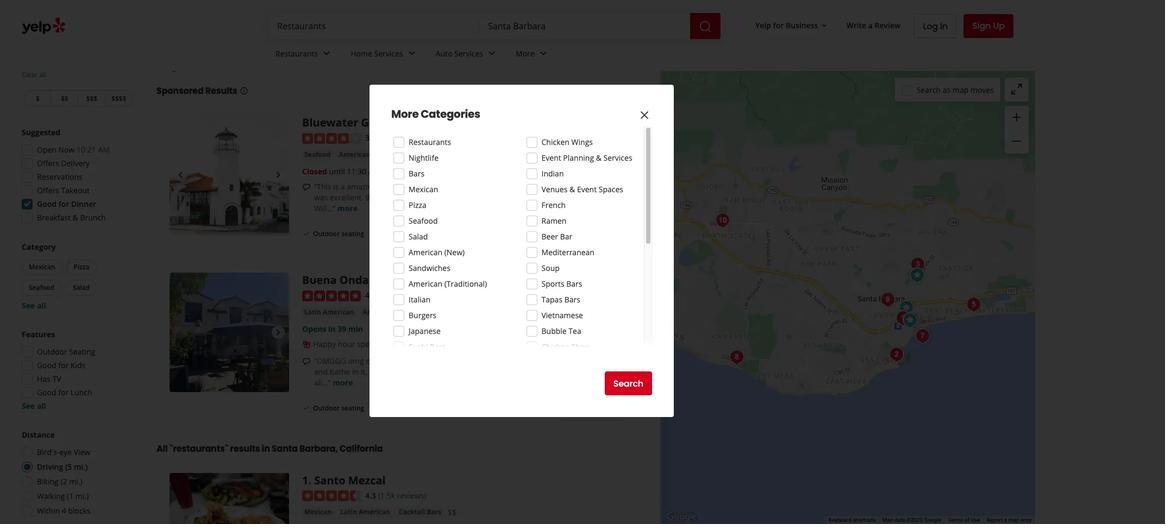 Task type: locate. For each thing, give the bounding box(es) containing it.
shop
[[572, 342, 590, 352]]

services up service
[[604, 153, 633, 163]]

0 vertical spatial american (new)
[[339, 150, 391, 159]]

beer bar
[[542, 232, 573, 242]]

2 previous image from the top
[[174, 326, 187, 339]]

yelp for business
[[756, 20, 819, 30]]

1 horizontal spatial pizza
[[409, 200, 427, 210]]

latin american down 4.8 star rating image
[[305, 308, 354, 317]]

to
[[454, 367, 461, 377]]

more inside "business categories" element
[[516, 48, 535, 59]]

outdoor seating down all…"
[[313, 404, 364, 413]]

0 vertical spatial latin american link
[[302, 307, 356, 318]]

1 vertical spatial in
[[352, 367, 359, 377]]

dinner down takeout
[[71, 199, 96, 209]]

the up their
[[477, 356, 490, 366]]

services left 24 chevron down v2 icon
[[374, 48, 403, 59]]

1 horizontal spatial mexican button
[[302, 508, 334, 518]]

more
[[516, 48, 535, 59], [392, 107, 419, 122]]

seafood button left salad button
[[22, 280, 61, 296]]

outdoor
[[313, 230, 340, 239], [37, 347, 67, 357], [313, 404, 340, 413]]

(new) down the (1k
[[372, 150, 391, 159]]

latin down 4.3 star rating image on the bottom left
[[341, 508, 357, 517]]

1 vertical spatial see all button
[[22, 401, 46, 412]]

a right the is
[[341, 182, 345, 192]]

0 vertical spatial latin american button
[[302, 307, 356, 318]]

0 vertical spatial search
[[917, 85, 941, 95]]

of right tubs
[[612, 356, 620, 366]]

None search field
[[269, 13, 723, 39]]

seafood inside "group"
[[29, 283, 54, 293]]

1 slideshow element from the top
[[170, 115, 289, 235]]

bars inside cocktail bars button
[[427, 508, 442, 517]]

in right results
[[262, 443, 270, 456]]

of inside . the experience was great. service was excellent. being a seafood fanatic this really hit the spot on all of my taste buds. will…"
[[550, 193, 557, 203]]

argentine button
[[361, 307, 397, 318]]

1 vertical spatial santa
[[393, 115, 424, 130]]

all down good for lunch
[[37, 401, 46, 412]]

all up features
[[37, 301, 46, 311]]

sign
[[973, 20, 992, 32]]

1 previous image from the top
[[174, 169, 187, 182]]

sushi bars
[[409, 342, 446, 352]]

mexican button down category
[[22, 259, 62, 276]]

slideshow element
[[170, 115, 289, 235], [170, 273, 289, 393]]

directions
[[573, 228, 616, 241]]

latin up opens
[[305, 308, 321, 317]]

2 vertical spatial &
[[73, 213, 78, 223]]

driving
[[37, 462, 63, 473]]

sort:
[[539, 61, 556, 71]]

more link down excellent.
[[338, 203, 358, 214]]

group
[[1005, 106, 1029, 154], [18, 127, 135, 227], [20, 242, 135, 312], [18, 330, 135, 412]]

map right as
[[953, 85, 969, 95]]

1 vertical spatial offers
[[37, 185, 59, 196]]

1 vertical spatial 16 checkmark v2 image
[[302, 404, 311, 413]]

argentine
[[363, 308, 395, 317]]

1 24 chevron down v2 image from the left
[[320, 47, 333, 60]]

0 vertical spatial $$
[[61, 94, 68, 103]]

0 vertical spatial latin
[[305, 308, 321, 317]]

1 vertical spatial latin american
[[341, 508, 390, 517]]

within 4 blocks
[[37, 506, 91, 517]]

more right their
[[482, 367, 501, 377]]

event planning & services
[[542, 153, 633, 163]]

16 checkmark v2 image down 16 speech v2 image
[[302, 230, 311, 238]]

santa
[[347, 55, 385, 73], [393, 115, 424, 130], [272, 443, 298, 456]]

previous image for bluewater grill - santa barbara
[[174, 169, 187, 182]]

clear all link
[[22, 70, 46, 79]]

good
[[22, 61, 38, 71], [37, 199, 57, 209], [37, 361, 56, 371], [37, 388, 56, 398]]

good up has tv
[[37, 361, 56, 371]]

good for good for dinner clear all
[[22, 61, 38, 71]]

biking (2 mi.)
[[37, 477, 82, 487]]

error
[[1021, 518, 1033, 524]]

2 horizontal spatial seafood
[[409, 216, 438, 226]]

16 checkmark v2 image down 16 speech v2 icon
[[302, 404, 311, 413]]

0 horizontal spatial this
[[407, 356, 420, 366]]

0 horizontal spatial salad
[[73, 283, 90, 293]]

1 vertical spatial map
[[1009, 518, 1020, 524]]

was down "this
[[314, 193, 328, 203]]

brophy bros - santa barbara image
[[886, 344, 908, 366]]

see all up features
[[22, 301, 46, 311]]

reunion kitchen + drink image
[[963, 294, 985, 316]]

google
[[925, 518, 942, 524]]

0 vertical spatial see
[[22, 301, 35, 311]]

1 seating from the top
[[342, 230, 364, 239]]

pizza inside more categories dialog
[[409, 200, 427, 210]]

happy
[[313, 339, 336, 349]]

1 vertical spatial mi.)
[[69, 477, 82, 487]]

good up breakfast
[[37, 199, 57, 209]]

1 vertical spatial $$
[[448, 508, 457, 518]]

24 chevron down v2 image inside more link
[[537, 47, 550, 60]]

1 horizontal spatial the
[[506, 182, 519, 192]]

seafood up closed
[[305, 150, 331, 159]]

. up the
[[502, 182, 504, 192]]

experience
[[521, 182, 560, 192]]

good inside good for dinner clear all
[[22, 61, 38, 71]]

$$$$
[[111, 94, 126, 103]]

chicken down 'bubble'
[[542, 342, 570, 352]]

this inside . the experience was great. service was excellent. being a seafood fanatic this really hit the spot on all of my taste buds. will…"
[[450, 193, 463, 203]]

1 vertical spatial (new)
[[445, 247, 465, 258]]

2 horizontal spatial &
[[596, 153, 602, 163]]

(traditional)
[[445, 279, 487, 289]]

bars up 'tapas bars'
[[567, 279, 583, 289]]

beer
[[542, 232, 558, 242]]

search
[[917, 85, 941, 95], [614, 378, 644, 390]]

event
[[542, 153, 562, 163], [577, 184, 597, 195]]

lure fish house image
[[712, 210, 734, 232]]

breakfast & brunch
[[37, 213, 106, 223]]

santa right results
[[272, 443, 298, 456]]

review
[[875, 20, 901, 30]]

mi.) right the (5
[[74, 462, 88, 473]]

for inside button
[[774, 20, 784, 30]]

all right on
[[540, 193, 548, 203]]

am inside "group"
[[98, 145, 110, 155]]

american inside button
[[339, 150, 371, 159]]

(new)
[[372, 150, 391, 159], [445, 247, 465, 258]]

see for features
[[22, 401, 35, 412]]

1 vertical spatial seafood
[[394, 193, 422, 203]]

offers
[[37, 158, 59, 169], [37, 185, 59, 196]]

flavors down would
[[553, 367, 577, 377]]

2 seating from the top
[[342, 404, 364, 413]]

1 vertical spatial chicken
[[542, 342, 570, 352]]

bars for tapas bars
[[565, 295, 581, 305]]

am for open now 10:21 am
[[98, 145, 110, 155]]

onda
[[340, 273, 369, 288]]

0 vertical spatial in
[[328, 324, 336, 334]]

close image
[[638, 109, 651, 122]]

1 horizontal spatial santa
[[347, 55, 385, 73]]

the inside "omggg omg omg. i love this place so much. the chimichurri sauce i would by tubs of and bathe in it. their traditional flavors to their more bizarre vegan flavors were all…"
[[477, 356, 490, 366]]

0 vertical spatial map
[[953, 85, 969, 95]]

bars button
[[398, 150, 417, 160]]

in left 39
[[328, 324, 336, 334]]

log in
[[924, 20, 948, 32]]

reviews) up empanadas
[[396, 290, 425, 301]]

event right the my on the left top
[[577, 184, 597, 195]]

16 checkmark v2 image
[[418, 230, 427, 238]]

(1k reviews)
[[378, 133, 420, 143]]

i right sauce at the left of the page
[[556, 356, 559, 366]]

0 horizontal spatial (new)
[[372, 150, 391, 159]]

see for category
[[22, 301, 35, 311]]

24 chevron down v2 image right auto services
[[486, 47, 499, 60]]

seafood inside . the experience was great. service was excellent. being a seafood fanatic this really hit the spot on all of my taste buds. will…"
[[394, 193, 422, 203]]

a inside . the experience was great. service was excellent. being a seafood fanatic this really hit the spot on all of my taste buds. will…"
[[388, 193, 392, 203]]

california
[[448, 55, 512, 73], [340, 443, 383, 456]]

in left it.
[[352, 367, 359, 377]]

0 horizontal spatial seafood
[[29, 283, 54, 293]]

offers down open
[[37, 158, 59, 169]]

would
[[561, 356, 582, 366]]

1 vertical spatial mexican button
[[302, 508, 334, 518]]

was up the my on the left top
[[562, 182, 576, 192]]

0 vertical spatial slideshow element
[[170, 115, 289, 235]]

salad up sandwiches
[[409, 232, 428, 242]]

2 offers from the top
[[37, 185, 59, 196]]

of left the my on the left top
[[550, 193, 557, 203]]

0 vertical spatial seating
[[342, 230, 364, 239]]

0 horizontal spatial california
[[340, 443, 383, 456]]

next image
[[272, 169, 285, 182]]

cocktail bars link
[[397, 508, 444, 518]]

bars down (1k reviews)
[[400, 150, 415, 159]]

chicken left wings
[[542, 137, 570, 147]]

2 horizontal spatial in
[[352, 367, 359, 377]]

0 vertical spatial seafood button
[[302, 150, 333, 160]]

seafood inside more categories dialog
[[409, 216, 438, 226]]

-
[[387, 115, 390, 130]]

more link down bathe
[[333, 378, 353, 388]]

for for yelp for business
[[774, 20, 784, 30]]

(575
[[378, 290, 394, 301]]

1 horizontal spatial .
[[502, 182, 504, 192]]

flavors
[[428, 367, 452, 377], [553, 367, 577, 377]]

11:30
[[347, 166, 367, 177]]

bars for sports bars
[[567, 279, 583, 289]]

good for lunch
[[37, 388, 92, 398]]

2 horizontal spatial mexican
[[409, 184, 438, 195]]

search inside button
[[614, 378, 644, 390]]

terms of use
[[949, 518, 981, 524]]

2 see from the top
[[22, 401, 35, 412]]

services right 'auto'
[[455, 48, 483, 59]]

24 chevron down v2 image for restaurants
[[320, 47, 333, 60]]

2 chicken from the top
[[542, 342, 570, 352]]

mexican down 4.3 star rating image on the bottom left
[[305, 508, 332, 517]]

24 chevron down v2 image left home
[[320, 47, 333, 60]]

santa right near
[[347, 55, 385, 73]]

2 16 checkmark v2 image from the top
[[302, 404, 311, 413]]

within
[[37, 506, 60, 517]]

all inside . the experience was great. service was excellent. being a seafood fanatic this really hit the spot on all of my taste buds. will…"
[[540, 193, 548, 203]]

0 vertical spatial event
[[542, 153, 562, 163]]

get directions link
[[546, 222, 626, 246]]

more categories dialog
[[0, 0, 1166, 525]]

takeout
[[61, 185, 90, 196]]

mi.) for driving (5 mi.)
[[74, 462, 88, 473]]

1 horizontal spatial american (new)
[[409, 247, 465, 258]]

0 vertical spatial reviews)
[[391, 133, 420, 143]]

24 chevron down v2 image inside the restaurants link
[[320, 47, 333, 60]]

good for good for lunch
[[37, 388, 56, 398]]

american (new) inside button
[[339, 150, 391, 159]]

mexican for left mexican button
[[29, 263, 55, 272]]

0 vertical spatial barbara,
[[388, 55, 445, 73]]

"omggg
[[314, 356, 346, 366]]

0 horizontal spatial seafood
[[394, 193, 422, 203]]

pizza inside button
[[74, 263, 90, 272]]

2 horizontal spatial services
[[604, 153, 633, 163]]

$$ right cocktail bars button
[[448, 508, 457, 518]]

for down tv
[[58, 388, 69, 398]]

outdoor up good for kids
[[37, 347, 67, 357]]

1 vertical spatial latin
[[341, 508, 357, 517]]

good up $ button
[[22, 61, 38, 71]]

all right clear
[[39, 70, 46, 79]]

all
[[39, 70, 46, 79], [540, 193, 548, 203], [37, 301, 46, 311], [37, 401, 46, 412]]

for right yelp
[[774, 20, 784, 30]]

0 vertical spatial seafood
[[305, 150, 331, 159]]

a
[[869, 20, 873, 30], [341, 182, 345, 192], [388, 193, 392, 203], [1005, 518, 1008, 524]]

latin american down 4.3 at the bottom of page
[[341, 508, 390, 517]]

log
[[924, 20, 939, 32]]

previous image
[[174, 169, 187, 182], [174, 326, 187, 339]]

being
[[366, 193, 386, 203]]

mexican down nightlife
[[409, 184, 438, 195]]

spot
[[511, 193, 527, 203]]

1 horizontal spatial map
[[1009, 518, 1020, 524]]

1 vertical spatial of
[[612, 356, 620, 366]]

flavors down so
[[428, 367, 452, 377]]

1 horizontal spatial delivery
[[384, 230, 410, 239]]

1 vertical spatial dinner
[[71, 199, 96, 209]]

for inside good for dinner clear all
[[40, 61, 49, 71]]

offers for offers delivery
[[37, 158, 59, 169]]

see all button up features
[[22, 301, 46, 311]]

1 vertical spatial the
[[477, 356, 490, 366]]

(1.5k reviews) link
[[378, 490, 427, 502]]

seafood for leftmost seafood button
[[29, 283, 54, 293]]

home services
[[351, 48, 403, 59]]

2 24 chevron down v2 image from the left
[[486, 47, 499, 60]]

option group
[[18, 430, 135, 520]]

services
[[374, 48, 403, 59], [455, 48, 483, 59], [604, 153, 633, 163]]

more inside dialog
[[392, 107, 419, 122]]

reviews) for onda
[[396, 290, 425, 301]]

1 vertical spatial pizza
[[74, 263, 90, 272]]

1 offers from the top
[[37, 158, 59, 169]]

latin american link down 4.3 at the bottom of page
[[338, 508, 392, 518]]

business
[[786, 20, 819, 30]]

1 horizontal spatial (new)
[[445, 247, 465, 258]]

24 chevron down v2 image
[[405, 47, 418, 60]]

. left santo
[[309, 473, 312, 488]]

mi.) for biking (2 mi.)
[[69, 477, 82, 487]]

offers for offers takeout
[[37, 185, 59, 196]]

seafood button up closed
[[302, 150, 333, 160]]

1 vertical spatial &
[[570, 184, 575, 195]]

1 vertical spatial california
[[340, 443, 383, 456]]

2 horizontal spatial santa
[[393, 115, 424, 130]]

american up 11:30
[[339, 150, 371, 159]]

2 vertical spatial of
[[965, 518, 970, 524]]

latin american button down 4.8 star rating image
[[302, 307, 356, 318]]

1 vertical spatial latin american button
[[338, 508, 392, 518]]

mi.) right (1
[[76, 492, 89, 502]]

zoom out image
[[1011, 135, 1024, 148]]

$$
[[61, 94, 68, 103], [448, 508, 457, 518]]

all
[[157, 443, 168, 456]]

seating down excellent.
[[342, 230, 364, 239]]

latin american button down 4.3 at the bottom of page
[[338, 508, 392, 518]]

(575 reviews)
[[378, 290, 425, 301]]

& left great.
[[570, 184, 575, 195]]

1 vertical spatial this
[[407, 356, 420, 366]]

oku image
[[901, 309, 923, 331]]

0 horizontal spatial delivery
[[61, 158, 90, 169]]

shortcuts
[[853, 518, 876, 524]]

tubs
[[595, 356, 610, 366]]

0 vertical spatial seafood
[[431, 182, 459, 192]]

for right clear
[[40, 61, 49, 71]]

services for auto services
[[455, 48, 483, 59]]

1 flavors from the left
[[428, 367, 452, 377]]

10:21
[[77, 145, 96, 155]]

1 vertical spatial delivery
[[384, 230, 410, 239]]

mexican button down 4.3 star rating image on the bottom left
[[302, 508, 334, 518]]

seafood for seafood button to the right
[[305, 150, 331, 159]]

bluewater grill - santa barbara image
[[170, 115, 289, 235], [900, 310, 921, 332]]

0 horizontal spatial of
[[550, 193, 557, 203]]

blocks
[[68, 506, 91, 517]]

categories
[[421, 107, 481, 122]]

outdoor down will…" on the top
[[313, 230, 340, 239]]

1 vertical spatial search
[[614, 378, 644, 390]]

0 horizontal spatial was
[[314, 193, 328, 203]]

more inside "omggg omg omg. i love this place so much. the chimichurri sauce i would by tubs of and bathe in it. their traditional flavors to their more bizarre vegan flavors were all…"
[[482, 367, 501, 377]]

1 horizontal spatial california
[[448, 55, 512, 73]]

1 see all from the top
[[22, 301, 46, 311]]

delivery left 16 checkmark v2 image
[[384, 230, 410, 239]]

seafood inside seafood link
[[305, 150, 331, 159]]

24 chevron down v2 image
[[320, 47, 333, 60], [486, 47, 499, 60], [537, 47, 550, 60]]

i left love
[[386, 356, 388, 366]]

mexican link
[[302, 508, 334, 518]]

1 vertical spatial am
[[369, 166, 380, 177]]

bizarre
[[503, 367, 528, 377]]

reviews) up bars "button"
[[391, 133, 420, 143]]

near
[[313, 55, 344, 73]]

0 vertical spatial mexican
[[409, 184, 438, 195]]

am right 11:30
[[369, 166, 380, 177]]

4.8 star rating image
[[302, 291, 361, 302]]

bars right cocktail
[[427, 508, 442, 517]]

seafood left salad button
[[29, 283, 54, 293]]

more down excellent.
[[338, 203, 358, 214]]

of left use
[[965, 518, 970, 524]]

empanadas link
[[402, 307, 444, 318]]

bird's-
[[37, 448, 59, 458]]

until
[[329, 166, 345, 177]]

for for good for dinner clear all
[[40, 61, 49, 71]]

latin american link down 4.8 star rating image
[[302, 307, 356, 318]]

1 vertical spatial latin american link
[[338, 508, 392, 518]]

1 horizontal spatial services
[[455, 48, 483, 59]]

bars up place
[[430, 342, 446, 352]]

1 horizontal spatial &
[[570, 184, 575, 195]]

buena onda image
[[907, 265, 928, 287], [907, 265, 928, 287]]

1 horizontal spatial barbara,
[[388, 55, 445, 73]]

& right planning
[[596, 153, 602, 163]]

really
[[465, 193, 485, 203]]

group containing category
[[20, 242, 135, 312]]

1 vertical spatial salad
[[73, 283, 90, 293]]

3 24 chevron down v2 image from the left
[[537, 47, 550, 60]]

restaurants inside the restaurants link
[[276, 48, 318, 59]]

1 chicken from the top
[[542, 137, 570, 147]]

salad inside button
[[73, 283, 90, 293]]

seafood up fanatic
[[431, 182, 459, 192]]

pizza button
[[67, 259, 97, 276]]

0 horizontal spatial &
[[73, 213, 78, 223]]

16 speech v2 image
[[302, 358, 311, 366]]

2 see all from the top
[[22, 401, 46, 412]]

see all down has
[[22, 401, 46, 412]]

search for search as map moves
[[917, 85, 941, 95]]

1 vertical spatial slideshow element
[[170, 273, 289, 393]]

search image
[[699, 20, 712, 33]]

sushi
[[409, 342, 428, 352]]

slideshow element for bluewater
[[170, 115, 289, 235]]

4.3 link
[[365, 490, 376, 502]]

24 chevron down v2 image inside auto services link
[[486, 47, 499, 60]]

1 vertical spatial see all
[[22, 401, 46, 412]]

1 see all button from the top
[[22, 301, 46, 311]]

latin american button for top latin american link
[[302, 307, 356, 318]]

& down the good for dinner
[[73, 213, 78, 223]]

24 chevron down v2 image for auto services
[[486, 47, 499, 60]]

this inside "omggg omg omg. i love this place so much. the chimichurri sauce i would by tubs of and bathe in it. their traditional flavors to their more bizarre vegan flavors were all…"
[[407, 356, 420, 366]]

1 horizontal spatial was
[[562, 182, 576, 192]]

bathe
[[330, 367, 350, 377]]

seafood
[[431, 182, 459, 192], [394, 193, 422, 203]]

(new) up sandwiches
[[445, 247, 465, 258]]

boathouse at hendry's beach image
[[726, 347, 748, 369]]

moves
[[971, 85, 995, 95]]

1 vertical spatial american (new)
[[409, 247, 465, 258]]

. the experience was great. service was excellent. being a seafood fanatic this really hit the spot on all of my taste buds. will…"
[[314, 182, 626, 214]]

event up indian
[[542, 153, 562, 163]]

more link
[[338, 203, 358, 214], [333, 378, 353, 388]]

latin american link
[[302, 307, 356, 318], [338, 508, 392, 518]]

1 vertical spatial see
[[22, 401, 35, 412]]

for for good for dinner
[[59, 199, 69, 209]]

outdoor seating down will…" on the top
[[313, 230, 364, 239]]

latin for top latin american link
[[305, 308, 321, 317]]

offers takeout
[[37, 185, 90, 196]]

1 horizontal spatial latin
[[341, 508, 357, 517]]

2 vertical spatial more
[[333, 378, 353, 388]]

2 vertical spatial in
[[262, 443, 270, 456]]

outdoor down all…"
[[313, 404, 340, 413]]

2 slideshow element from the top
[[170, 273, 289, 393]]

see all
[[22, 301, 46, 311], [22, 401, 46, 412]]

0 horizontal spatial american (new)
[[339, 150, 391, 159]]

view
[[74, 448, 90, 458]]

1 see from the top
[[22, 301, 35, 311]]

16 info v2 image
[[240, 87, 248, 95]]

salad down pizza button
[[73, 283, 90, 293]]

0 vertical spatial mexican button
[[22, 259, 62, 276]]

santo mezcal image
[[893, 308, 914, 330]]

1 i from the left
[[386, 356, 388, 366]]

restaurants
[[276, 48, 318, 59], [230, 55, 310, 73], [409, 137, 451, 147]]

offers down reservations
[[37, 185, 59, 196]]

group containing features
[[18, 330, 135, 412]]

dinner inside good for dinner clear all
[[51, 61, 71, 71]]

0 vertical spatial this
[[450, 193, 463, 203]]

mexican inside more categories dialog
[[409, 184, 438, 195]]

0 horizontal spatial .
[[309, 473, 312, 488]]

0 vertical spatial see all
[[22, 301, 46, 311]]

16 checkmark v2 image
[[302, 230, 311, 238], [302, 404, 311, 413]]

american up sandwiches
[[409, 247, 443, 258]]

it.
[[361, 367, 368, 377]]

2 see all button from the top
[[22, 401, 46, 412]]

the up spot
[[506, 182, 519, 192]]

0 horizontal spatial in
[[262, 443, 270, 456]]

pizza up salad button
[[74, 263, 90, 272]]

0 vertical spatial mi.)
[[74, 462, 88, 473]]

see up features
[[22, 301, 35, 311]]

mexican for right mexican button
[[305, 508, 332, 517]]

map
[[953, 85, 969, 95], [1009, 518, 1020, 524]]

more down bathe
[[333, 378, 353, 388]]



Task type: describe. For each thing, give the bounding box(es) containing it.
16 private events v2 image
[[398, 340, 407, 349]]

0 vertical spatial more
[[338, 203, 358, 214]]

american (new) inside more categories dialog
[[409, 247, 465, 258]]

see all for category
[[22, 301, 46, 311]]

report a map error link
[[987, 518, 1033, 524]]

2 i from the left
[[556, 356, 559, 366]]

previous image for buena onda
[[174, 326, 187, 339]]

2 horizontal spatial of
[[965, 518, 970, 524]]

0 horizontal spatial seafood button
[[22, 280, 61, 296]]

more categories
[[392, 107, 481, 122]]

2 vertical spatial outdoor
[[313, 404, 340, 413]]

indian
[[542, 169, 564, 179]]

"this is a amazing newly opened seafood
[[314, 182, 461, 192]]

of inside "omggg omg omg. i love this place so much. the chimichurri sauce i would by tubs of and bathe in it. their traditional flavors to their more bizarre vegan flavors were all…"
[[612, 356, 620, 366]]

0 horizontal spatial santa
[[272, 443, 298, 456]]

(new) inside american (new) button
[[372, 150, 391, 159]]

0 vertical spatial latin american
[[305, 308, 354, 317]]

map data ©2023 google
[[883, 518, 942, 524]]

excellent.
[[330, 193, 364, 203]]

traditional
[[390, 367, 426, 377]]

0 vertical spatial was
[[562, 182, 576, 192]]

$$ inside button
[[61, 94, 68, 103]]

slideshow element for buena
[[170, 273, 289, 393]]

am for closed until 11:30 am
[[369, 166, 380, 177]]

map for error
[[1009, 518, 1020, 524]]

1 16 checkmark v2 image from the top
[[302, 230, 311, 238]]

tapas
[[542, 295, 563, 305]]

american down 4.3 at the bottom of page
[[359, 508, 390, 517]]

planning
[[563, 153, 594, 163]]

sponsored
[[157, 85, 204, 98]]

mi.) for walking (1 mi.)
[[76, 492, 89, 502]]

good for good for dinner
[[37, 199, 57, 209]]

16 chevron down v2 image
[[821, 21, 829, 30]]

16 speech v2 image
[[302, 183, 311, 192]]

1 . santo mezcal
[[302, 473, 386, 488]]

1 vertical spatial .
[[309, 473, 312, 488]]

search for search
[[614, 378, 644, 390]]

3.8 star rating image
[[302, 133, 361, 144]]

bar
[[560, 232, 573, 242]]

24 chevron down v2 image for more
[[537, 47, 550, 60]]

(new) inside more categories dialog
[[445, 247, 465, 258]]

map region
[[575, 39, 1132, 525]]

happy hour specials
[[313, 339, 385, 349]]

walking
[[37, 492, 65, 502]]

0 vertical spatial more link
[[338, 203, 358, 214]]

salad inside more categories dialog
[[409, 232, 428, 242]]

walking (1 mi.)
[[37, 492, 89, 502]]

japanese
[[409, 326, 441, 337]]

buena onda link
[[302, 273, 369, 288]]

seating
[[69, 347, 95, 357]]

brunch
[[80, 213, 106, 223]]

option group containing distance
[[18, 430, 135, 520]]

great.
[[578, 182, 599, 192]]

map for moves
[[953, 85, 969, 95]]

outdoor seating
[[37, 347, 95, 357]]

burgers
[[409, 310, 437, 321]]

google image
[[664, 511, 700, 525]]

nightlife
[[409, 153, 439, 163]]

american up 39
[[323, 308, 354, 317]]

bars for sushi bars
[[430, 342, 446, 352]]

zoom in image
[[1011, 111, 1024, 124]]

1 vertical spatial more link
[[333, 378, 353, 388]]

0 vertical spatial delivery
[[61, 158, 90, 169]]

(575 reviews) link
[[378, 289, 425, 301]]

fanatic
[[424, 193, 448, 203]]

0 horizontal spatial barbara,
[[300, 443, 338, 456]]

latin for the bottom latin american link
[[341, 508, 357, 517]]

4.3 star rating image
[[302, 491, 361, 502]]

the inside . the experience was great. service was excellent. being a seafood fanatic this really hit the spot on all of my taste buds. will…"
[[506, 182, 519, 192]]

keyboard
[[829, 518, 852, 524]]

dinner for good for dinner clear all
[[51, 61, 71, 71]]

(5
[[65, 462, 72, 473]]

dinner for good for dinner
[[71, 199, 96, 209]]

business categories element
[[267, 39, 1014, 71]]

. inside . the experience was great. service was excellent. being a seafood fanatic this really hit the spot on all of my taste buds. will…"
[[502, 182, 504, 192]]

results
[[230, 443, 260, 456]]

data
[[895, 518, 906, 524]]

sports bars
[[542, 279, 583, 289]]

(1k reviews) link
[[378, 132, 420, 144]]

(1
[[67, 492, 74, 502]]

cocktail bars button
[[397, 508, 444, 518]]

1 outdoor seating from the top
[[313, 230, 364, 239]]

"omggg omg omg. i love this place so much. the chimichurri sauce i would by tubs of and bathe in it. their traditional flavors to their more bizarre vegan flavors were all…"
[[314, 356, 620, 388]]

reviews) for grill
[[391, 133, 420, 143]]

yelp for business button
[[752, 16, 834, 35]]

see all button for category
[[22, 301, 46, 311]]

los agaves image
[[907, 254, 929, 276]]

a right report
[[1005, 518, 1008, 524]]

write a review link
[[843, 16, 906, 35]]

a right the write
[[869, 20, 873, 30]]

2 flavors from the left
[[553, 367, 577, 377]]

has tv
[[37, 374, 61, 384]]

vietnamese
[[542, 310, 583, 321]]

10
[[183, 55, 196, 73]]

& for brunch
[[73, 213, 78, 223]]

more for more categories
[[392, 107, 419, 122]]

4.3
[[365, 491, 376, 501]]

see all button for features
[[22, 401, 46, 412]]

argentine link
[[361, 307, 397, 318]]

bars up the 'opened'
[[409, 169, 425, 179]]

american down sandwiches
[[409, 279, 443, 289]]

cocktail bars
[[399, 508, 442, 517]]

tapas bars
[[542, 295, 581, 305]]

buena onda image
[[170, 273, 289, 393]]

©2023
[[907, 518, 924, 524]]

1 horizontal spatial $$
[[448, 508, 457, 518]]

1 horizontal spatial event
[[577, 184, 597, 195]]

chicken for chicken wings
[[542, 137, 570, 147]]

american (traditional)
[[409, 279, 487, 289]]

$$$$ button
[[105, 90, 133, 107]]

latin american button for the bottom latin american link
[[338, 508, 392, 518]]

bird's-eye view
[[37, 448, 90, 458]]

reservations
[[37, 172, 83, 182]]

love
[[390, 356, 405, 366]]

bubble
[[542, 326, 567, 337]]

log in link
[[914, 14, 958, 38]]

keyboard shortcuts button
[[829, 517, 876, 525]]

$ button
[[24, 90, 51, 107]]

see all for features
[[22, 401, 46, 412]]

restaurants inside more categories dialog
[[409, 137, 451, 147]]

we want the funk image
[[896, 297, 918, 319]]

bars inside bars "button"
[[400, 150, 415, 159]]

0 horizontal spatial mexican button
[[22, 259, 62, 276]]

(1.5k reviews)
[[378, 491, 427, 501]]

terms
[[949, 518, 964, 524]]

on
[[529, 193, 538, 203]]

santa barbara shellfish company image
[[912, 326, 934, 347]]

all…"
[[314, 378, 331, 388]]

expand map image
[[1011, 83, 1024, 96]]

auto services
[[436, 48, 483, 59]]

home services link
[[342, 39, 427, 71]]

barbara
[[427, 115, 471, 130]]

ramen
[[542, 216, 567, 226]]

opens in 39 min
[[302, 324, 363, 334]]

services inside more categories dialog
[[604, 153, 633, 163]]

0 vertical spatial outdoor
[[313, 230, 340, 239]]

services for home services
[[374, 48, 403, 59]]

2 outdoor seating from the top
[[313, 404, 364, 413]]

group containing suggested
[[18, 127, 135, 227]]

bars for cocktail bars
[[427, 508, 442, 517]]

keyboard shortcuts
[[829, 518, 876, 524]]

so
[[442, 356, 451, 366]]

2 vertical spatial reviews)
[[397, 491, 427, 501]]

italian
[[409, 295, 431, 305]]

in inside "omggg omg omg. i love this place so much. the chimichurri sauce i would by tubs of and bathe in it. their traditional flavors to their more bizarre vegan flavors were all…"
[[352, 367, 359, 377]]

next image
[[272, 326, 285, 339]]

3.8 link
[[365, 132, 376, 144]]

were
[[579, 367, 597, 377]]

4
[[62, 506, 66, 517]]

kids
[[71, 361, 86, 371]]

top 10 best restaurants near santa barbara, california
[[157, 55, 512, 73]]

for for good for kids
[[58, 361, 69, 371]]

driving (5 mi.)
[[37, 462, 88, 473]]

up
[[994, 20, 1005, 32]]

write a review
[[847, 20, 901, 30]]

all inside good for dinner clear all
[[39, 70, 46, 79]]

good for good for kids
[[37, 361, 56, 371]]

more for more
[[516, 48, 535, 59]]

16 happy hour specials v2 image
[[302, 340, 311, 349]]

good for dinner clear all
[[22, 61, 71, 79]]

0 vertical spatial bluewater grill - santa barbara image
[[170, 115, 289, 235]]

the
[[498, 193, 509, 203]]

chicken for chicken shop
[[542, 342, 570, 352]]

1 horizontal spatial bluewater grill - santa barbara image
[[900, 310, 921, 332]]

search as map moves
[[917, 85, 995, 95]]

chimichurri
[[492, 356, 532, 366]]

bars link
[[398, 150, 417, 160]]

empanadas
[[404, 308, 442, 317]]

& for event
[[570, 184, 575, 195]]

$$ button
[[51, 90, 78, 107]]

1 horizontal spatial seafood button
[[302, 150, 333, 160]]

soup
[[542, 263, 560, 274]]

the black sheep "sb brasserie" image
[[877, 289, 899, 311]]

1 vertical spatial outdoor
[[37, 347, 67, 357]]

good for kids
[[37, 361, 86, 371]]

for for good for lunch
[[58, 388, 69, 398]]



Task type: vqa. For each thing, say whether or not it's contained in the screenshot.
Good for Lunch's for
yes



